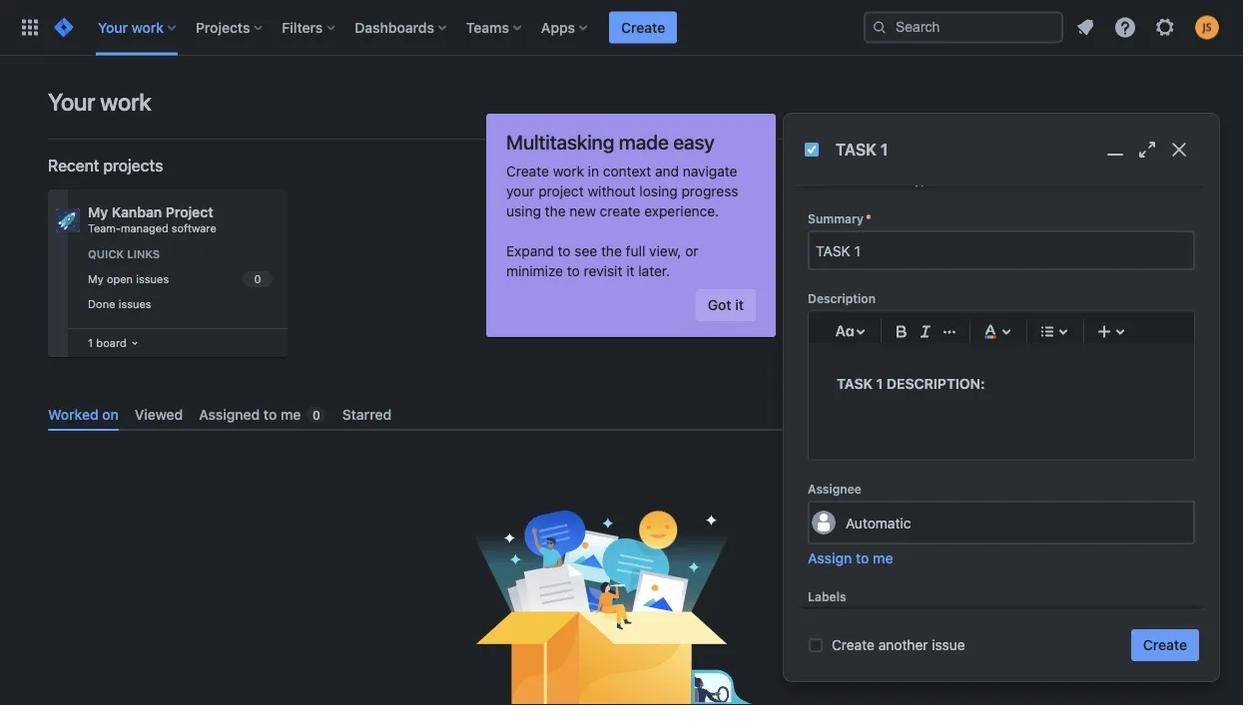 Task type: vqa. For each thing, say whether or not it's contained in the screenshot.
WORK
yes



Task type: locate. For each thing, give the bounding box(es) containing it.
without
[[588, 183, 636, 200]]

viewed
[[135, 406, 183, 423]]

2 vertical spatial work
[[553, 163, 584, 180]]

1 horizontal spatial create button
[[1131, 630, 1199, 662]]

your
[[98, 19, 128, 35], [48, 88, 95, 116]]

it down full
[[626, 263, 635, 280]]

your work
[[98, 19, 164, 35], [48, 88, 151, 116]]

work inside your work popup button
[[132, 19, 164, 35]]

your work button
[[92, 11, 184, 43]]

on
[[102, 406, 119, 423]]

0 horizontal spatial projects
[[103, 156, 163, 175]]

description
[[808, 293, 876, 307]]

1 vertical spatial 1
[[88, 337, 93, 349]]

work
[[132, 19, 164, 35], [100, 88, 151, 116], [553, 163, 584, 180]]

1 vertical spatial me
[[873, 551, 893, 568]]

to inside assign to me button
[[856, 551, 869, 568]]

Description - Main content area, start typing to enter text. text field
[[837, 376, 1166, 429]]

my left open
[[88, 273, 104, 286]]

issues inside done issues link
[[118, 297, 151, 310]]

issue right another
[[932, 638, 965, 654]]

to inside tab list
[[264, 406, 277, 423]]

to right assign
[[856, 551, 869, 568]]

1 vertical spatial issues
[[118, 297, 151, 310]]

to right assigned
[[264, 406, 277, 423]]

task inside task 1 description: "text field"
[[837, 376, 873, 393]]

0 horizontal spatial the
[[545, 203, 566, 220]]

teams button
[[460, 11, 529, 43]]

projects right all
[[1135, 155, 1187, 172]]

1 for task 1
[[881, 140, 888, 159]]

create
[[621, 19, 665, 35], [506, 163, 549, 180], [832, 638, 875, 654], [1143, 638, 1187, 654]]

0 horizontal spatial it
[[626, 263, 635, 280]]

task 1 description:
[[837, 376, 985, 393]]

your profile and settings image
[[1195, 15, 1219, 39]]

search image
[[872, 19, 888, 35]]

expand to see the full view, or minimize to revisit it later. got it
[[506, 243, 744, 314]]

0 horizontal spatial me
[[281, 406, 301, 423]]

recent projects
[[48, 156, 163, 175]]

multitasking made easy create work in context and navigate your project without losing progress using the new create experience.
[[506, 130, 738, 220]]

your work up "recent projects"
[[48, 88, 151, 116]]

1 left description:
[[876, 376, 883, 393]]

task 1 image
[[804, 142, 820, 158]]

task down text styles image
[[837, 376, 873, 393]]

your up recent
[[48, 88, 95, 116]]

0 vertical spatial create button
[[609, 11, 677, 43]]

work up project
[[553, 163, 584, 180]]

2 my from the top
[[88, 273, 104, 286]]

1 vertical spatial your
[[48, 88, 95, 116]]

0 horizontal spatial create button
[[609, 11, 677, 43]]

view,
[[649, 243, 681, 260]]

quick links
[[88, 248, 160, 261]]

it
[[626, 263, 635, 280], [735, 297, 744, 314]]

got
[[708, 297, 732, 314]]

my for kanban
[[88, 204, 108, 221]]

0 vertical spatial issue
[[878, 173, 907, 187]]

my up team-
[[88, 204, 108, 221]]

projects button
[[190, 11, 270, 43]]

create button
[[609, 11, 677, 43], [1131, 630, 1199, 662]]

project
[[538, 183, 584, 200]]

issues down my open issues at the top left of the page
[[118, 297, 151, 310]]

work up "recent projects"
[[100, 88, 151, 116]]

notifications image
[[1073, 15, 1097, 39]]

0 vertical spatial your work
[[98, 19, 164, 35]]

1 for task 1 description:
[[876, 376, 883, 393]]

tab list
[[40, 398, 1195, 432]]

help image
[[1113, 15, 1137, 39]]

your inside popup button
[[98, 19, 128, 35]]

0 vertical spatial it
[[626, 263, 635, 280]]

1 horizontal spatial it
[[735, 297, 744, 314]]

issue for about
[[878, 173, 907, 187]]

0 vertical spatial the
[[545, 203, 566, 220]]

to
[[558, 243, 571, 260], [567, 263, 580, 280], [264, 406, 277, 423], [856, 551, 869, 568]]

0 vertical spatial your
[[98, 19, 128, 35]]

the
[[545, 203, 566, 220], [601, 243, 622, 260]]

projects up kanban
[[103, 156, 163, 175]]

teams
[[466, 19, 509, 35]]

software
[[172, 222, 216, 235]]

projects
[[196, 19, 250, 35]]

1 vertical spatial work
[[100, 88, 151, 116]]

banner containing your work
[[0, 0, 1243, 56]]

task up about
[[836, 140, 877, 159]]

me down automatic
[[873, 551, 893, 568]]

view
[[1083, 155, 1114, 172]]

automatic image
[[812, 512, 836, 536]]

tab list containing worked on
[[40, 398, 1195, 432]]

progress
[[682, 183, 738, 200]]

the up revisit
[[601, 243, 622, 260]]

issues
[[136, 273, 169, 286], [118, 297, 151, 310]]

1 vertical spatial your work
[[48, 88, 151, 116]]

assign to me
[[808, 551, 893, 568]]

1
[[881, 140, 888, 159], [88, 337, 93, 349], [876, 376, 883, 393]]

1 up learn about issue types
[[881, 140, 888, 159]]

about
[[842, 173, 875, 187]]

more formatting image
[[938, 321, 962, 345]]

my inside my kanban project team-managed software
[[88, 204, 108, 221]]

jira software image
[[52, 15, 76, 39]]

your work right jira software image
[[98, 19, 164, 35]]

me for assign to me
[[873, 551, 893, 568]]

issues down the links
[[136, 273, 169, 286]]

learn about issue types
[[808, 173, 941, 187]]

1 vertical spatial create button
[[1131, 630, 1199, 662]]

issue left types at the top right of page
[[878, 173, 907, 187]]

the inside the expand to see the full view, or minimize to revisit it later. got it
[[601, 243, 622, 260]]

full
[[626, 243, 645, 260]]

0 vertical spatial issues
[[136, 273, 169, 286]]

dashboards button
[[349, 11, 454, 43]]

me for assigned to me
[[281, 406, 301, 423]]

apps button
[[535, 11, 595, 43]]

multitasking
[[506, 130, 614, 153]]

go full screen image
[[1135, 138, 1159, 162]]

bold ⌘b image
[[890, 321, 914, 345]]

my inside my open issues link
[[88, 273, 104, 286]]

1 horizontal spatial the
[[601, 243, 622, 260]]

minimize
[[506, 263, 563, 280]]

filters button
[[276, 11, 343, 43]]

worked on
[[48, 406, 119, 423]]

it right got
[[735, 297, 744, 314]]

me left '0'
[[281, 406, 301, 423]]

your
[[506, 183, 535, 200]]

1 vertical spatial my
[[88, 273, 104, 286]]

0 vertical spatial me
[[281, 406, 301, 423]]

0 vertical spatial task
[[836, 140, 877, 159]]

work left 'projects'
[[132, 19, 164, 35]]

0 vertical spatial my
[[88, 204, 108, 221]]

description:
[[887, 376, 985, 393]]

0 vertical spatial work
[[132, 19, 164, 35]]

board image
[[127, 336, 143, 351]]

made
[[619, 130, 669, 153]]

done issues
[[88, 297, 151, 310]]

types
[[910, 173, 941, 187]]

1 vertical spatial task
[[837, 376, 873, 393]]

banner
[[0, 0, 1243, 56]]

later.
[[638, 263, 670, 280]]

task
[[836, 140, 877, 159], [837, 376, 873, 393]]

your right jira software image
[[98, 19, 128, 35]]

0 horizontal spatial your
[[48, 88, 95, 116]]

2 vertical spatial 1
[[876, 376, 883, 393]]

1 left board
[[88, 337, 93, 349]]

create
[[600, 203, 641, 220]]

settings image
[[1153, 15, 1177, 39]]

assigned to me
[[199, 406, 301, 423]]

my
[[88, 204, 108, 221], [88, 273, 104, 286]]

me
[[281, 406, 301, 423], [873, 551, 893, 568]]

1 vertical spatial the
[[601, 243, 622, 260]]

assigned
[[199, 406, 260, 423]]

1 inside "text field"
[[876, 376, 883, 393]]

1 vertical spatial issue
[[932, 638, 965, 654]]

issue
[[878, 173, 907, 187], [932, 638, 965, 654]]

Search field
[[864, 11, 1063, 43]]

recent
[[48, 156, 99, 175]]

1 horizontal spatial your
[[98, 19, 128, 35]]

0 horizontal spatial issue
[[878, 173, 907, 187]]

me inside tab list
[[281, 406, 301, 423]]

to left see
[[558, 243, 571, 260]]

navigate
[[683, 163, 737, 180]]

me inside button
[[873, 551, 893, 568]]

0 vertical spatial 1
[[881, 140, 888, 159]]

view all projects
[[1083, 155, 1187, 172]]

the down project
[[545, 203, 566, 220]]

1 horizontal spatial me
[[873, 551, 893, 568]]

None text field
[[810, 233, 1193, 269]]

to for assigned to me
[[264, 406, 277, 423]]

1 horizontal spatial issue
[[932, 638, 965, 654]]

labels
[[808, 591, 846, 605]]

1 my from the top
[[88, 204, 108, 221]]



Task type: describe. For each thing, give the bounding box(es) containing it.
my kanban project team-managed software
[[88, 204, 216, 235]]

create button inside primary element
[[609, 11, 677, 43]]

experience.
[[644, 203, 719, 220]]

dashboards
[[355, 19, 434, 35]]

lists image
[[1035, 321, 1059, 345]]

automatic
[[846, 516, 911, 532]]

task for task 1
[[836, 140, 877, 159]]

managed
[[121, 222, 168, 235]]

see
[[574, 243, 597, 260]]

my for open
[[88, 273, 104, 286]]

1 board button
[[84, 333, 143, 354]]

board
[[96, 337, 127, 349]]

filters
[[282, 19, 323, 35]]

issues inside my open issues link
[[136, 273, 169, 286]]

1 vertical spatial it
[[735, 297, 744, 314]]

open
[[107, 273, 133, 286]]

create inside primary element
[[621, 19, 665, 35]]

expand
[[506, 243, 554, 260]]

appswitcher icon image
[[18, 15, 42, 39]]

1 inside dropdown button
[[88, 337, 93, 349]]

minimize image
[[1103, 138, 1127, 162]]

apps
[[541, 19, 575, 35]]

issue for another
[[932, 638, 965, 654]]

in
[[588, 163, 599, 180]]

learn
[[808, 173, 839, 187]]

to for expand to see the full view, or minimize to revisit it later. got it
[[558, 243, 571, 260]]

done issues link
[[84, 293, 276, 316]]

discard & close image
[[1167, 138, 1191, 162]]

to for assign to me
[[856, 551, 869, 568]]

another
[[878, 638, 928, 654]]

create inside multitasking made easy create work in context and navigate your project without losing progress using the new create experience.
[[506, 163, 549, 180]]

and
[[655, 163, 679, 180]]

to down see
[[567, 263, 580, 280]]

all
[[1117, 155, 1131, 172]]

task for task 1 description:
[[837, 376, 873, 393]]

or
[[685, 243, 698, 260]]

summary
[[808, 212, 864, 226]]

project
[[165, 204, 213, 221]]

assignee
[[808, 483, 862, 497]]

summary *
[[808, 212, 871, 226]]

my open issues link
[[84, 268, 276, 291]]

view all projects link
[[1083, 155, 1187, 176]]

revisit
[[584, 263, 623, 280]]

assign to me button
[[808, 550, 893, 570]]

*
[[866, 212, 871, 226]]

using
[[506, 203, 541, 220]]

quick
[[88, 248, 124, 261]]

primary element
[[12, 0, 864, 55]]

text styles image
[[833, 321, 857, 345]]

team-
[[88, 222, 121, 235]]

context
[[603, 163, 651, 180]]

kanban
[[112, 204, 162, 221]]

your work inside popup button
[[98, 19, 164, 35]]

1 board
[[88, 337, 127, 349]]

learn about issue types link
[[808, 173, 941, 187]]

losing
[[639, 183, 678, 200]]

easy
[[673, 130, 714, 153]]

the inside multitasking made easy create work in context and navigate your project without losing progress using the new create experience.
[[545, 203, 566, 220]]

assign
[[808, 551, 852, 568]]

italic ⌘i image
[[914, 321, 938, 345]]

starred
[[342, 406, 392, 423]]

create another issue
[[832, 638, 965, 654]]

got it button
[[696, 290, 756, 322]]

my open issues
[[88, 273, 169, 286]]

links
[[127, 248, 160, 261]]

done
[[88, 297, 115, 310]]

1 horizontal spatial projects
[[1135, 155, 1187, 172]]

worked
[[48, 406, 98, 423]]

task 1
[[836, 140, 888, 159]]

new
[[569, 203, 596, 220]]

work inside multitasking made easy create work in context and navigate your project without losing progress using the new create experience.
[[553, 163, 584, 180]]

jira software image
[[52, 15, 76, 39]]

0
[[312, 408, 320, 422]]



